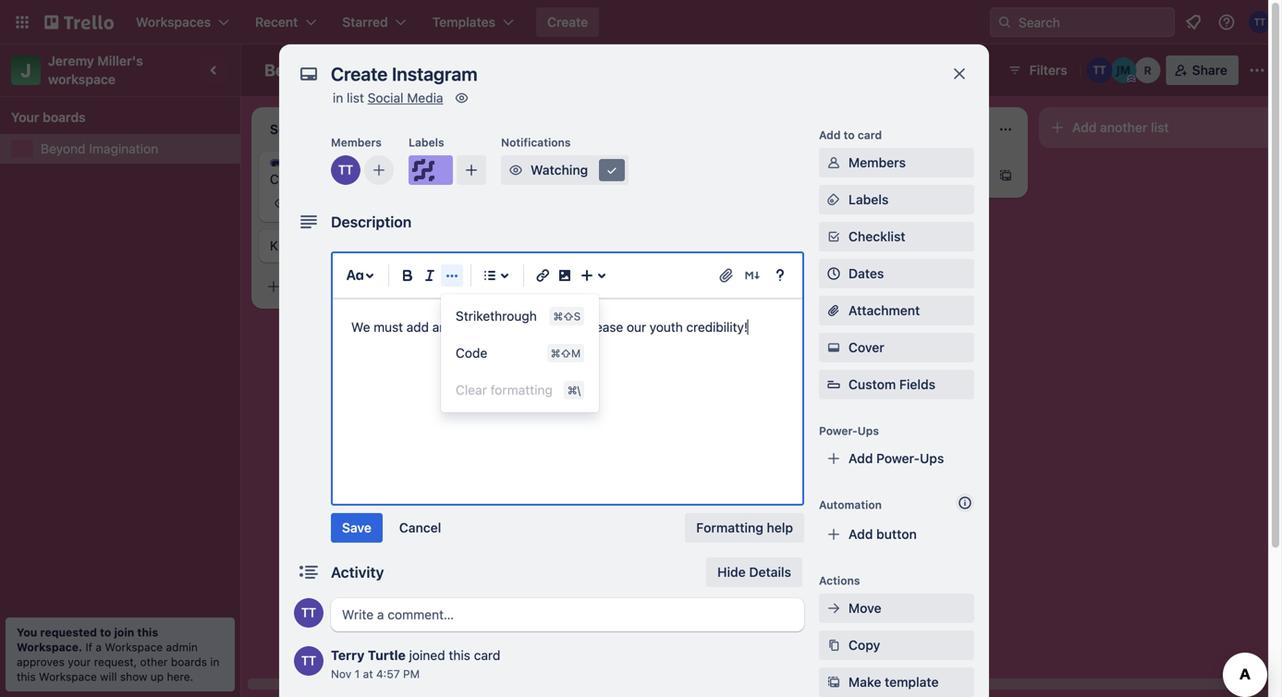 Task type: vqa. For each thing, say whether or not it's contained in the screenshot.
fourth Greg Robinson (gregrobinson96) image from the top of the page
no



Task type: locate. For each thing, give the bounding box(es) containing it.
hide
[[717, 564, 746, 580]]

in right "other"
[[210, 655, 219, 668]]

nov
[[331, 667, 352, 680]]

attach and insert link image
[[717, 266, 736, 285]]

beyond inside beyond imagination link
[[41, 141, 86, 156]]

clear
[[456, 382, 487, 397]]

list inside button
[[1151, 120, 1169, 135]]

your
[[11, 110, 39, 125]]

filters
[[1030, 62, 1067, 78]]

Search field
[[1012, 8, 1174, 36]]

1 vertical spatial members
[[849, 155, 906, 170]]

0 horizontal spatial terry turtle (terryturtle) image
[[294, 646, 324, 676]]

to left join
[[100, 626, 111, 639]]

1 vertical spatial list
[[1151, 120, 1169, 135]]

image image
[[554, 264, 576, 287]]

create from template… image
[[998, 168, 1013, 183], [473, 279, 488, 294]]

None text field
[[322, 57, 932, 91]]

add
[[406, 319, 429, 335]]

another up code
[[432, 319, 478, 335]]

1 vertical spatial in
[[210, 655, 219, 668]]

1 vertical spatial ups
[[920, 451, 944, 466]]

0 horizontal spatial another
[[432, 319, 478, 335]]

sm image for copy
[[825, 636, 843, 654]]

approves
[[17, 655, 65, 668]]

request,
[[94, 655, 137, 668]]

create inside create button
[[547, 14, 588, 30]]

workspace
[[105, 641, 163, 654], [39, 670, 97, 683]]

1 horizontal spatial workspace
[[105, 641, 163, 654]]

members down add to card
[[849, 155, 906, 170]]

1 vertical spatial to
[[558, 319, 570, 335]]

2 horizontal spatial a
[[841, 168, 849, 183]]

labels link
[[819, 185, 974, 214]]

add to card
[[819, 128, 882, 141]]

2 horizontal spatial to
[[844, 128, 855, 141]]

add a card button down add to card
[[784, 161, 991, 190]]

0 horizontal spatial labels
[[409, 136, 444, 149]]

color: purple, title: none image
[[409, 155, 453, 185], [270, 159, 307, 166]]

add a card button for bottommost create from template… image
[[259, 272, 466, 301]]

workspace down your
[[39, 670, 97, 683]]

formatting
[[696, 520, 763, 535]]

0 vertical spatial imagination
[[328, 60, 422, 80]]

list down r button
[[1151, 120, 1169, 135]]

0 vertical spatial terry turtle (terryturtle) image
[[1249, 11, 1271, 33]]

at
[[363, 667, 373, 680]]

star or unstar board image
[[442, 63, 457, 78]]

in down beyond imagination text box
[[333, 90, 343, 105]]

0 vertical spatial boards
[[43, 110, 86, 125]]

1 horizontal spatial a
[[316, 279, 323, 294]]

dates
[[849, 266, 884, 281]]

0 horizontal spatial create
[[270, 171, 310, 187]]

add down the kickoff
[[288, 279, 313, 294]]

1 horizontal spatial beyond imagination
[[264, 60, 422, 80]]

0 horizontal spatial imagination
[[89, 141, 158, 156]]

add down filters button
[[1072, 120, 1097, 135]]

color: purple, title: none image right add members to card icon
[[409, 155, 453, 185]]

workspace down join
[[105, 641, 163, 654]]

color: bold red, title: "thoughts" element
[[532, 159, 602, 173]]

1 horizontal spatial members
[[849, 155, 906, 170]]

terry turtle (terryturtle) image
[[1249, 11, 1271, 33], [1087, 57, 1113, 83], [294, 598, 324, 628]]

card right joined
[[474, 648, 500, 663]]

if a workspace admin approves your request, other boards in this workspace will show up here.
[[17, 641, 219, 683]]

add down power-ups
[[849, 451, 873, 466]]

2 vertical spatial terry turtle (terryturtle) image
[[294, 598, 324, 628]]

0 vertical spatial beyond imagination
[[264, 60, 422, 80]]

1 vertical spatial power-
[[876, 451, 920, 466]]

beyond imagination inside text box
[[264, 60, 422, 80]]

this inside terry turtle joined this card nov 1 at 4:57 pm
[[449, 648, 470, 663]]

ups
[[858, 424, 879, 437], [920, 451, 944, 466]]

4:57
[[376, 667, 400, 680]]

1 vertical spatial beyond imagination
[[41, 141, 158, 156]]

1 horizontal spatial labels
[[849, 192, 889, 207]]

0 vertical spatial list
[[347, 90, 364, 105]]

share
[[1192, 62, 1228, 78]]

1 horizontal spatial create from template… image
[[998, 168, 1013, 183]]

this inside "if a workspace admin approves your request, other boards in this workspace will show up here."
[[17, 670, 36, 683]]

terry turtle (terryturtle) image left add members to card icon
[[331, 155, 361, 185]]

view markdown image
[[743, 266, 762, 285]]

a
[[841, 168, 849, 183], [316, 279, 323, 294], [96, 641, 102, 654]]

social
[[481, 319, 515, 335]]

0 horizontal spatial this
[[17, 670, 36, 683]]

move link
[[819, 593, 974, 623]]

1 horizontal spatial in
[[333, 90, 343, 105]]

sm image down actions
[[825, 599, 843, 618]]

create
[[547, 14, 588, 30], [270, 171, 310, 187]]

hide details link
[[706, 557, 802, 587]]

0 vertical spatial workspace
[[105, 641, 163, 654]]

power-ups
[[819, 424, 879, 437]]

this down approves
[[17, 670, 36, 683]]

social
[[368, 90, 404, 105]]

0 horizontal spatial terry turtle (terryturtle) image
[[294, 598, 324, 628]]

0 vertical spatial create
[[547, 14, 588, 30]]

0 horizontal spatial ups
[[858, 424, 879, 437]]

1 vertical spatial add a card button
[[259, 272, 466, 301]]

bold ⌘b image
[[397, 264, 419, 287]]

power-
[[819, 424, 858, 437], [876, 451, 920, 466]]

2 vertical spatial this
[[17, 670, 36, 683]]

watching button
[[501, 155, 629, 185]]

create inside create instagram link
[[270, 171, 310, 187]]

1 vertical spatial this
[[449, 648, 470, 663]]

add a card
[[813, 168, 879, 183], [288, 279, 354, 294]]

1 vertical spatial terry turtle (terryturtle) image
[[1087, 57, 1113, 83]]

a inside "if a workspace admin approves your request, other boards in this workspace will show up here."
[[96, 641, 102, 654]]

lists image
[[479, 264, 501, 287]]

2 vertical spatial a
[[96, 641, 102, 654]]

sm image left checklist
[[825, 227, 843, 246]]

you
[[17, 626, 37, 639]]

1 horizontal spatial add a card button
[[784, 161, 991, 190]]

add another list button
[[1039, 107, 1282, 148]]

1 horizontal spatial terry turtle (terryturtle) image
[[331, 155, 361, 185]]

labels up checklist
[[849, 192, 889, 207]]

1 vertical spatial another
[[432, 319, 478, 335]]

1 horizontal spatial boards
[[171, 655, 207, 668]]

add inside add power-ups link
[[849, 451, 873, 466]]

0 vertical spatial ups
[[858, 424, 879, 437]]

sm image inside "members" link
[[825, 153, 843, 172]]

create for create instagram
[[270, 171, 310, 187]]

add power-ups link
[[819, 444, 974, 473]]

your boards
[[11, 110, 86, 125]]

1 horizontal spatial list
[[1151, 120, 1169, 135]]

0 horizontal spatial beyond
[[41, 141, 86, 156]]

sm image left cover
[[825, 338, 843, 357]]

search image
[[997, 15, 1012, 30]]

details
[[749, 564, 791, 580]]

back to home image
[[44, 7, 114, 37]]

button
[[876, 526, 917, 542]]

imagination up the social at the left top
[[328, 60, 422, 80]]

0 horizontal spatial in
[[210, 655, 219, 668]]

to inside 'text field'
[[558, 319, 570, 335]]

instagram
[[313, 171, 373, 187]]

make
[[849, 674, 881, 690]]

power- down power-ups
[[876, 451, 920, 466]]

beyond
[[264, 60, 324, 80], [41, 141, 86, 156]]

beyond imagination down your boards with 1 items element
[[41, 141, 158, 156]]

sm image inside make template link
[[825, 673, 843, 691]]

0 horizontal spatial a
[[96, 641, 102, 654]]

1 vertical spatial create from template… image
[[473, 279, 488, 294]]

1 horizontal spatial add a card
[[813, 168, 879, 183]]

filters button
[[1002, 55, 1073, 85]]

1 vertical spatial imagination
[[89, 141, 158, 156]]

members up add members to card icon
[[331, 136, 382, 149]]

automation image
[[969, 55, 994, 81]]

terry
[[331, 648, 365, 663]]

boards inside "if a workspace admin approves your request, other boards in this workspace will show up here."
[[171, 655, 207, 668]]

1 vertical spatial create
[[270, 171, 310, 187]]

sm image left copy
[[825, 636, 843, 654]]

sm image inside cover link
[[825, 338, 843, 357]]

add inside add another list button
[[1072, 120, 1097, 135]]

group inside 'editor toolbar' toolbar
[[441, 298, 599, 409]]

0 vertical spatial another
[[1100, 120, 1148, 135]]

0 vertical spatial a
[[841, 168, 849, 183]]

boards down admin
[[171, 655, 207, 668]]

1 vertical spatial beyond
[[41, 141, 86, 156]]

a left text styles image
[[316, 279, 323, 294]]

1 horizontal spatial create
[[547, 14, 588, 30]]

0 horizontal spatial add a card
[[288, 279, 354, 294]]

cover
[[849, 340, 884, 355]]

sm image inside labels "link"
[[825, 190, 843, 209]]

turtle
[[368, 648, 406, 663]]

add a card button up we
[[259, 272, 466, 301]]

automation
[[819, 498, 882, 511]]

sm image
[[507, 161, 525, 179], [603, 161, 621, 179], [825, 227, 843, 246], [825, 338, 843, 357], [825, 599, 843, 618], [825, 636, 843, 654]]

custom fields
[[849, 377, 936, 392]]

another inside button
[[1100, 120, 1148, 135]]

sm image inside move link
[[825, 599, 843, 618]]

imagination down your boards with 1 items element
[[89, 141, 158, 156]]

kickoff meeting link
[[270, 237, 484, 255]]

0 horizontal spatial to
[[100, 626, 111, 639]]

color: purple, title: none image up the create instagram
[[270, 159, 307, 166]]

list
[[347, 90, 364, 105], [1151, 120, 1169, 135]]

2 vertical spatial terry turtle (terryturtle) image
[[294, 646, 324, 676]]

this right join
[[137, 626, 158, 639]]

media
[[407, 90, 443, 105]]

kickoff meeting
[[270, 238, 364, 253]]

add a card down kickoff meeting
[[288, 279, 354, 294]]

2 vertical spatial to
[[100, 626, 111, 639]]

save button
[[331, 513, 383, 543]]

terry turtle (terryturtle) image
[[331, 155, 361, 185], [466, 192, 488, 214], [294, 646, 324, 676]]

show menu image
[[1248, 61, 1266, 79]]

power- down custom
[[819, 424, 858, 437]]

0 vertical spatial add a card button
[[784, 161, 991, 190]]

link image
[[532, 264, 554, 287]]

up
[[150, 670, 164, 683]]

0 horizontal spatial add a card button
[[259, 272, 466, 301]]

Board name text field
[[255, 55, 431, 85]]

this right joined
[[449, 648, 470, 663]]

card up "members" link
[[858, 128, 882, 141]]

sm image inside copy link
[[825, 636, 843, 654]]

thoughts thinking
[[532, 160, 602, 187]]

1 vertical spatial terry turtle (terryturtle) image
[[466, 192, 488, 214]]

⌘\
[[567, 384, 581, 397]]

1 horizontal spatial ups
[[920, 451, 944, 466]]

fields
[[899, 377, 936, 392]]

boards right your
[[43, 110, 86, 125]]

add a card down add to card
[[813, 168, 879, 183]]

clear formatting
[[456, 382, 553, 397]]

labels down media
[[409, 136, 444, 149]]

increase
[[573, 319, 623, 335]]

to up "members" link
[[844, 128, 855, 141]]

another inside 'text field'
[[432, 319, 478, 335]]

0 horizontal spatial power-
[[819, 424, 858, 437]]

add down automation on the bottom right of the page
[[849, 526, 873, 542]]

nov 1 at 4:57 pm link
[[331, 667, 420, 680]]

custom fields button
[[819, 375, 974, 394]]

to up ⌘⇧m on the left of the page
[[558, 319, 570, 335]]

to inside 'you requested to join this workspace.'
[[100, 626, 111, 639]]

other
[[140, 655, 168, 668]]

0 horizontal spatial create from template… image
[[473, 279, 488, 294]]

thoughts
[[551, 160, 602, 173]]

add button
[[849, 526, 917, 542]]

2 horizontal spatial this
[[449, 648, 470, 663]]

sm image for labels
[[825, 190, 843, 209]]

0 vertical spatial create from template… image
[[998, 168, 1013, 183]]

0 vertical spatial labels
[[409, 136, 444, 149]]

this
[[137, 626, 158, 639], [449, 648, 470, 663], [17, 670, 36, 683]]

0 vertical spatial add a card
[[813, 168, 879, 183]]

help
[[767, 520, 793, 535]]

1 vertical spatial boards
[[171, 655, 207, 668]]

terry turtle (terryturtle) image left nov
[[294, 646, 324, 676]]

1 vertical spatial add a card
[[288, 279, 354, 294]]

1 horizontal spatial this
[[137, 626, 158, 639]]

add down add to card
[[813, 168, 838, 183]]

open help dialog image
[[769, 264, 791, 287]]

1 horizontal spatial another
[[1100, 120, 1148, 135]]

group
[[441, 298, 599, 409]]

1 vertical spatial a
[[316, 279, 323, 294]]

a right the if
[[96, 641, 102, 654]]

add inside 'add button' button
[[849, 526, 873, 542]]

another
[[1100, 120, 1148, 135], [432, 319, 478, 335]]

1 horizontal spatial to
[[558, 319, 570, 335]]

1 vertical spatial labels
[[849, 192, 889, 207]]

1 horizontal spatial imagination
[[328, 60, 422, 80]]

list down beyond imagination text box
[[347, 90, 364, 105]]

sm image inside "checklist" 'link'
[[825, 227, 843, 246]]

beyond imagination up the social at the left top
[[264, 60, 422, 80]]

1 horizontal spatial power-
[[876, 451, 920, 466]]

1 vertical spatial workspace
[[39, 670, 97, 683]]

your boards with 1 items element
[[11, 106, 220, 128]]

primary element
[[0, 0, 1282, 44]]

0 vertical spatial beyond
[[264, 60, 324, 80]]

sm image
[[453, 89, 471, 107], [825, 153, 843, 172], [825, 190, 843, 209], [825, 673, 843, 691]]

1 horizontal spatial beyond
[[264, 60, 324, 80]]

rubyanndersson (rubyanndersson) image
[[1135, 57, 1161, 83]]

group containing strikethrough
[[441, 298, 599, 409]]

add
[[1072, 120, 1097, 135], [819, 128, 841, 141], [813, 168, 838, 183], [288, 279, 313, 294], [849, 451, 873, 466], [849, 526, 873, 542]]

0 horizontal spatial members
[[331, 136, 382, 149]]

0 vertical spatial this
[[137, 626, 158, 639]]

sm image down notifications
[[507, 161, 525, 179]]

sm image for cover
[[825, 338, 843, 357]]

terry turtle (terryturtle) image up lists image
[[466, 192, 488, 214]]

ups up add power-ups
[[858, 424, 879, 437]]

a down add to card
[[841, 168, 849, 183]]

another down jeremy miller (jeremymiller198) image
[[1100, 120, 1148, 135]]

will
[[100, 670, 117, 683]]

in list social media
[[333, 90, 443, 105]]

ups down fields
[[920, 451, 944, 466]]



Task type: describe. For each thing, give the bounding box(es) containing it.
beyond inside beyond imagination text box
[[264, 60, 324, 80]]

beyond imagination link
[[41, 140, 229, 158]]

media
[[519, 319, 555, 335]]

add another list
[[1072, 120, 1169, 135]]

if
[[85, 641, 92, 654]]

jeremy miller (jeremymiller198) image
[[1111, 57, 1137, 83]]

attachment
[[849, 303, 920, 318]]

make template
[[849, 674, 939, 690]]

add a card button for create from template… image to the top
[[784, 161, 991, 190]]

miller's
[[97, 53, 143, 68]]

activity
[[331, 563, 384, 581]]

formatting help
[[696, 520, 793, 535]]

0 horizontal spatial boards
[[43, 110, 86, 125]]

open information menu image
[[1217, 13, 1236, 31]]

Main content area, start typing to enter text. text field
[[351, 316, 784, 338]]

more formatting image
[[441, 264, 463, 287]]

kickoff
[[270, 238, 312, 253]]

join
[[114, 626, 134, 639]]

power ups image
[[943, 63, 957, 78]]

add up "members" link
[[819, 128, 841, 141]]

we must add another social media to increase our youth credibility!
[[351, 319, 748, 335]]

labels inside "link"
[[849, 192, 889, 207]]

jeremy
[[48, 53, 94, 68]]

watching
[[531, 162, 588, 177]]

imagination inside text box
[[328, 60, 422, 80]]

dates button
[[819, 259, 974, 288]]

move
[[849, 600, 882, 616]]

show
[[120, 670, 147, 683]]

save
[[342, 520, 371, 535]]

j
[[21, 59, 31, 81]]

2 horizontal spatial terry turtle (terryturtle) image
[[1249, 11, 1271, 33]]

⌘⇧m
[[551, 347, 581, 360]]

0 vertical spatial terry turtle (terryturtle) image
[[331, 155, 361, 185]]

sm image for members
[[825, 153, 843, 172]]

r
[[1144, 64, 1152, 77]]

0 vertical spatial to
[[844, 128, 855, 141]]

card up labels "link"
[[852, 168, 879, 183]]

sm image for watching
[[507, 161, 525, 179]]

create instagram link
[[270, 170, 484, 189]]

editor toolbar toolbar
[[340, 261, 795, 412]]

our
[[627, 319, 646, 335]]

you requested to join this workspace.
[[17, 626, 158, 654]]

card inside terry turtle joined this card nov 1 at 4:57 pm
[[474, 648, 500, 663]]

make template link
[[819, 667, 974, 697]]

cancel button
[[388, 513, 452, 543]]

we
[[351, 319, 370, 335]]

this inside 'you requested to join this workspace.'
[[137, 626, 158, 639]]

Write a comment text field
[[331, 598, 804, 631]]

0 vertical spatial in
[[333, 90, 343, 105]]

requested
[[40, 626, 97, 639]]

workspace visible image
[[476, 63, 490, 78]]

sm image for checklist
[[825, 227, 843, 246]]

thinking
[[532, 171, 584, 187]]

here.
[[167, 670, 193, 683]]

formatting
[[491, 382, 553, 397]]

r button
[[1135, 57, 1161, 83]]

italic ⌘i image
[[419, 264, 441, 287]]

create instagram
[[270, 171, 373, 187]]

description
[[331, 213, 412, 231]]

checklist
[[849, 229, 905, 244]]

cancel
[[399, 520, 441, 535]]

sm image for make template
[[825, 673, 843, 691]]

copy link
[[819, 630, 974, 660]]

cover link
[[819, 333, 974, 362]]

text styles image
[[344, 264, 366, 287]]

copy
[[849, 637, 880, 653]]

members link
[[819, 148, 974, 177]]

in inside "if a workspace admin approves your request, other boards in this workspace will show up here."
[[210, 655, 219, 668]]

formatting help link
[[685, 513, 804, 543]]

1 horizontal spatial color: purple, title: none image
[[409, 155, 453, 185]]

add button button
[[819, 520, 974, 549]]

strikethrough
[[456, 308, 537, 324]]

1
[[355, 667, 360, 680]]

0 notifications image
[[1182, 11, 1204, 33]]

terry turtle joined this card nov 1 at 4:57 pm
[[331, 648, 500, 680]]

1 horizontal spatial terry turtle (terryturtle) image
[[1087, 57, 1113, 83]]

0 horizontal spatial beyond imagination
[[41, 141, 158, 156]]

joined
[[409, 648, 445, 663]]

create button
[[536, 7, 599, 37]]

workspace
[[48, 72, 116, 87]]

jeremy miller's workspace
[[48, 53, 146, 87]]

credibility!
[[686, 319, 748, 335]]

checklist link
[[819, 222, 974, 251]]

create for create
[[547, 14, 588, 30]]

0 horizontal spatial workspace
[[39, 670, 97, 683]]

0 horizontal spatial color: purple, title: none image
[[270, 159, 307, 166]]

card down meeting
[[327, 279, 354, 294]]

0 vertical spatial power-
[[819, 424, 858, 437]]

attachment button
[[819, 296, 974, 325]]

pm
[[403, 667, 420, 680]]

0 horizontal spatial list
[[347, 90, 364, 105]]

actions
[[819, 574, 860, 587]]

code
[[456, 345, 487, 361]]

meeting
[[315, 238, 364, 253]]

workspace.
[[17, 641, 82, 654]]

thinking link
[[532, 170, 747, 189]]

2 horizontal spatial terry turtle (terryturtle) image
[[466, 192, 488, 214]]

sm image right thoughts
[[603, 161, 621, 179]]

must
[[374, 319, 403, 335]]

0 vertical spatial members
[[331, 136, 382, 149]]

youth
[[650, 319, 683, 335]]

notifications
[[501, 136, 571, 149]]

sm image for move
[[825, 599, 843, 618]]

ups inside add power-ups link
[[920, 451, 944, 466]]

add members to card image
[[372, 161, 386, 179]]

⌘⇧s
[[553, 310, 581, 323]]

hide details
[[717, 564, 791, 580]]



